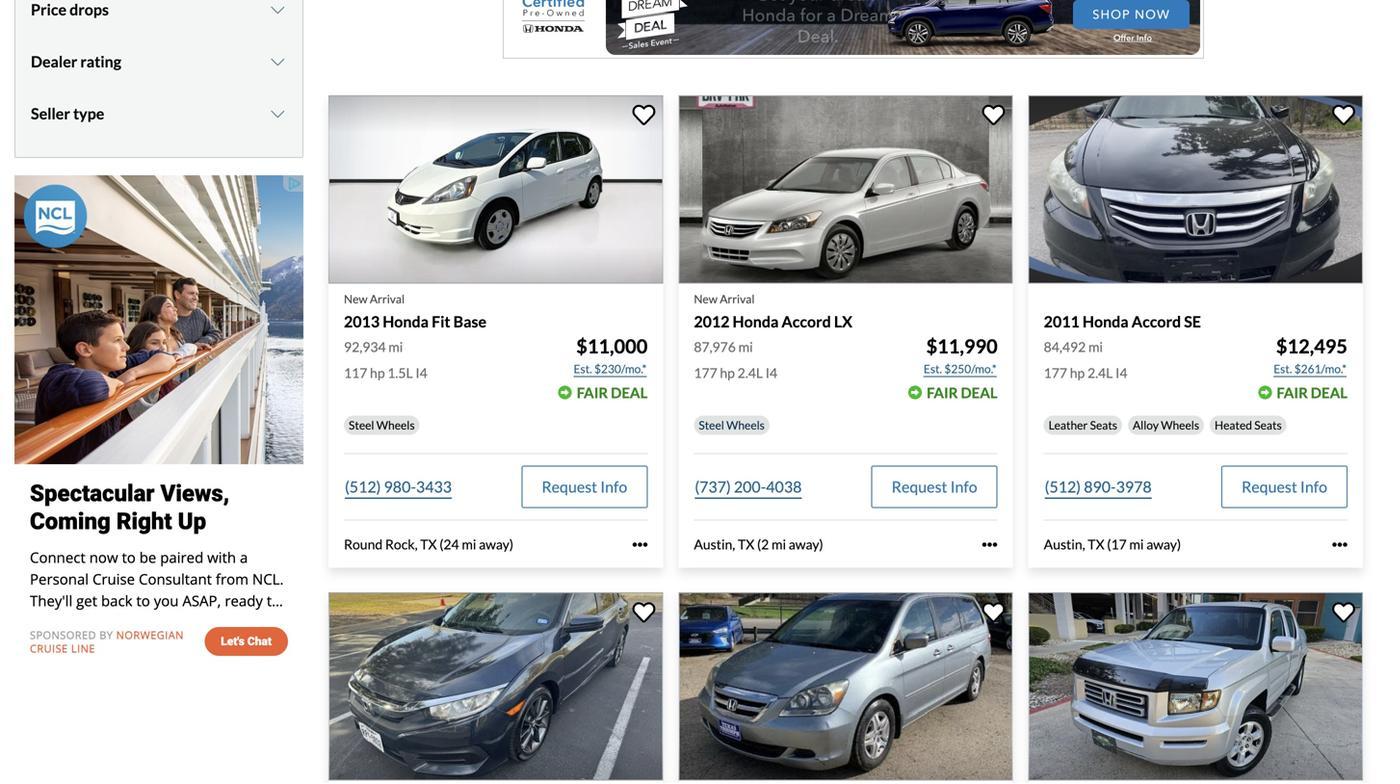 Task type: vqa. For each thing, say whether or not it's contained in the screenshot.
second plus icon
no



Task type: locate. For each thing, give the bounding box(es) containing it.
2 horizontal spatial request info
[[1242, 477, 1328, 496]]

i4 for $12,495
[[1116, 365, 1128, 381]]

2 new from the left
[[694, 292, 718, 306]]

new up the 2013
[[344, 292, 368, 306]]

est. for $11,990
[[924, 362, 942, 376]]

1 177 from the left
[[694, 365, 717, 381]]

wheels up (737) 200-4038
[[727, 418, 765, 432]]

request
[[542, 477, 597, 496], [892, 477, 947, 496], [1242, 477, 1298, 496]]

fair deal
[[577, 384, 648, 401], [927, 384, 998, 401], [1277, 384, 1348, 401]]

seats right heated
[[1255, 418, 1282, 432]]

honda inside new arrival 2012 honda accord lx
[[733, 312, 779, 331]]

hp
[[370, 365, 385, 381], [720, 365, 735, 381], [1070, 365, 1085, 381]]

1 horizontal spatial request info button
[[872, 466, 998, 508]]

1 ellipsis h image from the left
[[632, 537, 648, 552]]

est. inside the $12,495 est. $261/mo.*
[[1274, 362, 1292, 376]]

honda up 87,976 mi 177 hp 2.4l i4
[[733, 312, 779, 331]]

2 horizontal spatial hp
[[1070, 365, 1085, 381]]

2 hp from the left
[[720, 365, 735, 381]]

2 request info button from the left
[[872, 466, 998, 508]]

2 away) from the left
[[789, 536, 823, 553]]

fair
[[577, 384, 608, 401], [927, 384, 958, 401], [1277, 384, 1308, 401]]

austin, for austin, tx (2 mi away)
[[694, 536, 735, 553]]

2.4l down new arrival 2012 honda accord lx
[[738, 365, 763, 381]]

1 horizontal spatial fair
[[927, 384, 958, 401]]

(512) left the 980-
[[345, 477, 381, 496]]

2 horizontal spatial away)
[[1147, 536, 1181, 553]]

wheels down 1.5l
[[376, 418, 415, 432]]

fair deal for $12,495
[[1277, 384, 1348, 401]]

1 horizontal spatial away)
[[789, 536, 823, 553]]

2 fair deal from the left
[[927, 384, 998, 401]]

3 tx from the left
[[1088, 536, 1105, 553]]

1 horizontal spatial request
[[892, 477, 947, 496]]

arrival up 2012
[[720, 292, 755, 306]]

hp right 117
[[370, 365, 385, 381]]

2.4l inside 84,492 mi 177 hp 2.4l i4
[[1088, 365, 1113, 381]]

arrival up the 2013
[[370, 292, 405, 306]]

steel wheels
[[349, 418, 415, 432], [699, 418, 765, 432]]

rating
[[80, 52, 121, 71]]

1 info from the left
[[600, 477, 628, 496]]

0 horizontal spatial info
[[600, 477, 628, 496]]

1 steel wheels from the left
[[349, 418, 415, 432]]

arrival inside new arrival 2013 honda fit base
[[370, 292, 405, 306]]

0 horizontal spatial est.
[[574, 362, 592, 376]]

177 down 87,976
[[694, 365, 717, 381]]

1 horizontal spatial (512)
[[1045, 477, 1081, 496]]

177 inside 84,492 mi 177 hp 2.4l i4
[[1044, 365, 1067, 381]]

0 horizontal spatial steel wheels
[[349, 418, 415, 432]]

2 horizontal spatial fair deal
[[1277, 384, 1348, 401]]

chevron down image
[[268, 54, 287, 69], [268, 106, 287, 121]]

away) right (2
[[789, 536, 823, 553]]

ellipsis h image
[[1332, 537, 1348, 552]]

deal down $261/mo.*
[[1311, 384, 1348, 401]]

alloy wheels
[[1133, 418, 1199, 432]]

0 horizontal spatial hp
[[370, 365, 385, 381]]

1 i4 from the left
[[416, 365, 428, 381]]

0 horizontal spatial advertisement region
[[14, 175, 303, 753]]

2 est. from the left
[[924, 362, 942, 376]]

(512) 980-3433
[[345, 477, 452, 496]]

177
[[694, 365, 717, 381], [1044, 365, 1067, 381]]

0 horizontal spatial seats
[[1090, 418, 1118, 432]]

2 accord from the left
[[1132, 312, 1181, 331]]

accord left lx
[[782, 312, 831, 331]]

fair deal for $11,990
[[927, 384, 998, 401]]

3 est. from the left
[[1274, 362, 1292, 376]]

0 horizontal spatial (512)
[[345, 477, 381, 496]]

fair deal down est. $261/mo.* button
[[1277, 384, 1348, 401]]

i4 for $11,990
[[766, 365, 778, 381]]

1 austin, from the left
[[694, 536, 735, 553]]

fair deal down the est. $250/mo.* button
[[927, 384, 998, 401]]

2 horizontal spatial request info button
[[1222, 466, 1348, 508]]

mi inside 92,934 mi 117 hp 1.5l i4
[[389, 339, 403, 355]]

mi right "84,492"
[[1089, 339, 1103, 355]]

(737) 200-4038
[[695, 477, 802, 496]]

$230/mo.*
[[594, 362, 647, 376]]

1 horizontal spatial est.
[[924, 362, 942, 376]]

i4
[[416, 365, 428, 381], [766, 365, 778, 381], [1116, 365, 1128, 381]]

(512) 980-3433 button
[[344, 466, 453, 508]]

1 deal from the left
[[611, 384, 648, 401]]

3 away) from the left
[[1147, 536, 1181, 553]]

honda left fit
[[383, 312, 429, 331]]

1 2.4l from the left
[[738, 365, 763, 381]]

3 request from the left
[[1242, 477, 1298, 496]]

leather seats
[[1049, 418, 1118, 432]]

steel wheels for $11,990
[[699, 418, 765, 432]]

1 horizontal spatial fair deal
[[927, 384, 998, 401]]

1 horizontal spatial new
[[694, 292, 718, 306]]

est. down $11,000
[[574, 362, 592, 376]]

est.
[[574, 362, 592, 376], [924, 362, 942, 376], [1274, 362, 1292, 376]]

2.4l
[[738, 365, 763, 381], [1088, 365, 1113, 381]]

2 horizontal spatial wheels
[[1161, 418, 1199, 432]]

est. inside $11,000 est. $230/mo.*
[[574, 362, 592, 376]]

2 horizontal spatial est.
[[1274, 362, 1292, 376]]

advertisement region
[[503, 0, 1204, 59], [14, 175, 303, 753]]

1 horizontal spatial hp
[[720, 365, 735, 381]]

0 horizontal spatial steel
[[349, 418, 374, 432]]

est. down $11,990
[[924, 362, 942, 376]]

new inside new arrival 2012 honda accord lx
[[694, 292, 718, 306]]

round rock, tx (24 mi away)
[[344, 536, 514, 553]]

new arrival 2012 honda accord lx
[[694, 292, 853, 331]]

1 horizontal spatial steel wheels
[[699, 418, 765, 432]]

2 steel from the left
[[699, 418, 724, 432]]

3433
[[416, 477, 452, 496]]

fair deal down est. $230/mo.* button
[[577, 384, 648, 401]]

hp inside 87,976 mi 177 hp 2.4l i4
[[720, 365, 735, 381]]

fair down est. $261/mo.* button
[[1277, 384, 1308, 401]]

tx left (17
[[1088, 536, 1105, 553]]

0 horizontal spatial fair
[[577, 384, 608, 401]]

i4 down new arrival 2012 honda accord lx
[[766, 365, 778, 381]]

tx
[[420, 536, 437, 553], [738, 536, 755, 553], [1088, 536, 1105, 553]]

deal down $230/mo.*
[[611, 384, 648, 401]]

0 vertical spatial chevron down image
[[268, 54, 287, 69]]

0 horizontal spatial tx
[[420, 536, 437, 553]]

0 horizontal spatial honda
[[383, 312, 429, 331]]

fair down the est. $250/mo.* button
[[927, 384, 958, 401]]

1 request from the left
[[542, 477, 597, 496]]

steel for $11,990
[[699, 418, 724, 432]]

2 horizontal spatial i4
[[1116, 365, 1128, 381]]

1 horizontal spatial arrival
[[720, 292, 755, 306]]

0 horizontal spatial request info button
[[522, 466, 648, 508]]

2 horizontal spatial honda
[[1083, 312, 1129, 331]]

1 horizontal spatial i4
[[766, 365, 778, 381]]

2 horizontal spatial deal
[[1311, 384, 1348, 401]]

200-
[[734, 477, 766, 496]]

2 fair from the left
[[927, 384, 958, 401]]

steel up "(737)"
[[699, 418, 724, 432]]

away) for austin, tx (17 mi away)
[[1147, 536, 1181, 553]]

heated seats
[[1215, 418, 1282, 432]]

2011 honda accord se
[[1044, 312, 1201, 331]]

1 chevron down image from the top
[[268, 54, 287, 69]]

i4 down 2011 honda accord se
[[1116, 365, 1128, 381]]

hp inside 84,492 mi 177 hp 2.4l i4
[[1070, 365, 1085, 381]]

92,934 mi 117 hp 1.5l i4
[[344, 339, 428, 381]]

new up 2012
[[694, 292, 718, 306]]

away) right (24
[[479, 536, 514, 553]]

silver 2008 honda ridgeline rts pickup truck four-wheel drive 5-speed automatic image
[[1029, 593, 1363, 781]]

tx left (2
[[738, 536, 755, 553]]

austin, left (2
[[694, 536, 735, 553]]

177 down "84,492"
[[1044, 365, 1067, 381]]

request info
[[542, 477, 628, 496], [892, 477, 978, 496], [1242, 477, 1328, 496]]

1 wheels from the left
[[376, 418, 415, 432]]

0 horizontal spatial away)
[[479, 536, 514, 553]]

2 horizontal spatial tx
[[1088, 536, 1105, 553]]

tx for austin, tx (2 mi away)
[[738, 536, 755, 553]]

0 horizontal spatial fair deal
[[577, 384, 648, 401]]

steel down 117
[[349, 418, 374, 432]]

1 hp from the left
[[370, 365, 385, 381]]

$12,495
[[1276, 335, 1348, 358]]

2.4l up leather seats
[[1088, 365, 1113, 381]]

seats
[[1090, 418, 1118, 432], [1255, 418, 1282, 432]]

dealer
[[31, 52, 77, 71]]

steel wheels down 1.5l
[[349, 418, 415, 432]]

away) right (17
[[1147, 536, 1181, 553]]

2 wheels from the left
[[727, 418, 765, 432]]

2 horizontal spatial fair
[[1277, 384, 1308, 401]]

0 horizontal spatial deal
[[611, 384, 648, 401]]

3 i4 from the left
[[1116, 365, 1128, 381]]

2 austin, from the left
[[1044, 536, 1085, 553]]

1 horizontal spatial seats
[[1255, 418, 1282, 432]]

3 honda from the left
[[1083, 312, 1129, 331]]

mi up 1.5l
[[389, 339, 403, 355]]

request for $11,000
[[542, 477, 597, 496]]

honda inside new arrival 2013 honda fit base
[[383, 312, 429, 331]]

2013
[[344, 312, 380, 331]]

1 fair deal from the left
[[577, 384, 648, 401]]

ellipsis h image for $11,000
[[632, 537, 648, 552]]

0 horizontal spatial austin,
[[694, 536, 735, 553]]

1 horizontal spatial advertisement region
[[503, 0, 1204, 59]]

request info button
[[522, 466, 648, 508], [872, 466, 998, 508], [1222, 466, 1348, 508]]

3 hp from the left
[[1070, 365, 1085, 381]]

info
[[600, 477, 628, 496], [950, 477, 978, 496], [1301, 477, 1328, 496]]

(512) left 890-
[[1045, 477, 1081, 496]]

new arrival 2013 honda fit base
[[344, 292, 487, 331]]

accord
[[782, 312, 831, 331], [1132, 312, 1181, 331]]

austin, left (17
[[1044, 536, 1085, 553]]

0 horizontal spatial 2.4l
[[738, 365, 763, 381]]

i4 right 1.5l
[[416, 365, 428, 381]]

1 new from the left
[[344, 292, 368, 306]]

hp down 87,976
[[720, 365, 735, 381]]

hp for $11,990
[[720, 365, 735, 381]]

1 seats from the left
[[1090, 418, 1118, 432]]

est. down $12,495
[[1274, 362, 1292, 376]]

0 horizontal spatial wheels
[[376, 418, 415, 432]]

2.4l for $11,990
[[738, 365, 763, 381]]

mi
[[389, 339, 403, 355], [739, 339, 753, 355], [1089, 339, 1103, 355], [462, 536, 476, 553], [772, 536, 786, 553], [1130, 536, 1144, 553]]

1 horizontal spatial austin,
[[1044, 536, 1085, 553]]

hp for $12,495
[[1070, 365, 1085, 381]]

0 horizontal spatial new
[[344, 292, 368, 306]]

3 fair deal from the left
[[1277, 384, 1348, 401]]

2.4l for $12,495
[[1088, 365, 1113, 381]]

deal
[[611, 384, 648, 401], [961, 384, 998, 401], [1311, 384, 1348, 401]]

2 steel wheels from the left
[[699, 418, 765, 432]]

1 request info button from the left
[[522, 466, 648, 508]]

i4 inside 87,976 mi 177 hp 2.4l i4
[[766, 365, 778, 381]]

1 horizontal spatial info
[[950, 477, 978, 496]]

0 horizontal spatial ellipsis h image
[[632, 537, 648, 552]]

est. inside the $11,990 est. $250/mo.*
[[924, 362, 942, 376]]

3 fair from the left
[[1277, 384, 1308, 401]]

ellipsis h image
[[632, 537, 648, 552], [982, 537, 998, 552]]

0 horizontal spatial accord
[[782, 312, 831, 331]]

wheels for $11,990
[[727, 418, 765, 432]]

request info for $11,000
[[542, 477, 628, 496]]

2.4l inside 87,976 mi 177 hp 2.4l i4
[[738, 365, 763, 381]]

3 request info from the left
[[1242, 477, 1328, 496]]

hp inside 92,934 mi 117 hp 1.5l i4
[[370, 365, 385, 381]]

2 honda from the left
[[733, 312, 779, 331]]

1 horizontal spatial 2.4l
[[1088, 365, 1113, 381]]

new
[[344, 292, 368, 306], [694, 292, 718, 306]]

1 vertical spatial chevron down image
[[268, 106, 287, 121]]

$11,990
[[926, 335, 998, 358]]

1 accord from the left
[[782, 312, 831, 331]]

(512) inside button
[[345, 477, 381, 496]]

hp down "84,492"
[[1070, 365, 1085, 381]]

2012 honda accord lx sedan front-wheel drive 5-speed automatic image
[[679, 95, 1013, 284]]

2 (512) from the left
[[1045, 477, 1081, 496]]

new inside new arrival 2013 honda fit base
[[344, 292, 368, 306]]

austin,
[[694, 536, 735, 553], [1044, 536, 1085, 553]]

(512)
[[345, 477, 381, 496], [1045, 477, 1081, 496]]

chevron down image inside dealer rating dropdown button
[[268, 54, 287, 69]]

fair down est. $230/mo.* button
[[577, 384, 608, 401]]

2 info from the left
[[950, 477, 978, 496]]

1 horizontal spatial tx
[[738, 536, 755, 553]]

1 (512) from the left
[[345, 477, 381, 496]]

wheels for $11,000
[[376, 418, 415, 432]]

new for $11,990
[[694, 292, 718, 306]]

2 ellipsis h image from the left
[[982, 537, 998, 552]]

white 2013 honda fit base hatchback front-wheel drive 5-speed manual image
[[329, 95, 663, 284]]

1 est. from the left
[[574, 362, 592, 376]]

2 seats from the left
[[1255, 418, 1282, 432]]

steel wheels up (737) 200-4038
[[699, 418, 765, 432]]

deal down $250/mo.*
[[961, 384, 998, 401]]

2 i4 from the left
[[766, 365, 778, 381]]

est. $250/mo.* button
[[923, 359, 998, 379]]

honda up 84,492 mi 177 hp 2.4l i4
[[1083, 312, 1129, 331]]

arrival for $11,990
[[720, 292, 755, 306]]

mi right 87,976
[[739, 339, 753, 355]]

dealer rating
[[31, 52, 121, 71]]

1 arrival from the left
[[370, 292, 405, 306]]

1 horizontal spatial deal
[[961, 384, 998, 401]]

1 request info from the left
[[542, 477, 628, 496]]

i4 inside 92,934 mi 117 hp 1.5l i4
[[416, 365, 428, 381]]

type
[[73, 104, 104, 123]]

accord left se
[[1132, 312, 1181, 331]]

0 horizontal spatial request info
[[542, 477, 628, 496]]

2 deal from the left
[[961, 384, 998, 401]]

arrival inside new arrival 2012 honda accord lx
[[720, 292, 755, 306]]

0 horizontal spatial request
[[542, 477, 597, 496]]

0 horizontal spatial arrival
[[370, 292, 405, 306]]

0 horizontal spatial 177
[[694, 365, 717, 381]]

2 arrival from the left
[[720, 292, 755, 306]]

1 horizontal spatial wheels
[[727, 418, 765, 432]]

steel
[[349, 418, 374, 432], [699, 418, 724, 432]]

wheels
[[376, 418, 415, 432], [727, 418, 765, 432], [1161, 418, 1199, 432]]

84,492
[[1044, 339, 1086, 355]]

2 2.4l from the left
[[1088, 365, 1113, 381]]

tx left (24
[[420, 536, 437, 553]]

arrival
[[370, 292, 405, 306], [720, 292, 755, 306]]

1 fair from the left
[[577, 384, 608, 401]]

2 horizontal spatial request
[[1242, 477, 1298, 496]]

arrival for $11,000
[[370, 292, 405, 306]]

177 inside 87,976 mi 177 hp 2.4l i4
[[694, 365, 717, 381]]

away)
[[479, 536, 514, 553], [789, 536, 823, 553], [1147, 536, 1181, 553]]

1 horizontal spatial honda
[[733, 312, 779, 331]]

1 horizontal spatial 177
[[1044, 365, 1067, 381]]

2 chevron down image from the top
[[268, 106, 287, 121]]

deal for $11,000
[[611, 384, 648, 401]]

2012
[[694, 312, 730, 331]]

1 horizontal spatial request info
[[892, 477, 978, 496]]

1 honda from the left
[[383, 312, 429, 331]]

3 deal from the left
[[1311, 384, 1348, 401]]

2 177 from the left
[[1044, 365, 1067, 381]]

1 horizontal spatial ellipsis h image
[[982, 537, 998, 552]]

i4 inside 84,492 mi 177 hp 2.4l i4
[[1116, 365, 1128, 381]]

0 horizontal spatial i4
[[416, 365, 428, 381]]

2 tx from the left
[[738, 536, 755, 553]]

$261/mo.*
[[1295, 362, 1347, 376]]

chevron down image inside seller type 'dropdown button'
[[268, 106, 287, 121]]

seats right "leather"
[[1090, 418, 1118, 432]]

2 request from the left
[[892, 477, 947, 496]]

1 steel from the left
[[349, 418, 374, 432]]

1 horizontal spatial accord
[[1132, 312, 1181, 331]]

honda
[[383, 312, 429, 331], [733, 312, 779, 331], [1083, 312, 1129, 331]]

1 horizontal spatial steel
[[699, 418, 724, 432]]

3 info from the left
[[1301, 477, 1328, 496]]

wheels right 'alloy'
[[1161, 418, 1199, 432]]

(512) inside "button"
[[1045, 477, 1081, 496]]

2 request info from the left
[[892, 477, 978, 496]]

2 horizontal spatial info
[[1301, 477, 1328, 496]]

mi right (24
[[462, 536, 476, 553]]

177 for $12,495
[[1044, 365, 1067, 381]]

(512) for (512) 890-3978
[[1045, 477, 1081, 496]]



Task type: describe. For each thing, give the bounding box(es) containing it.
alloy
[[1133, 418, 1159, 432]]

seats for leather seats
[[1090, 418, 1118, 432]]

$12,495 est. $261/mo.*
[[1274, 335, 1348, 376]]

fair for $11,000
[[577, 384, 608, 401]]

leather
[[1049, 418, 1088, 432]]

request info button for $11,000
[[522, 466, 648, 508]]

rock,
[[385, 536, 418, 553]]

est. for $11,000
[[574, 362, 592, 376]]

mi right (2
[[772, 536, 786, 553]]

chevron down image
[[268, 2, 287, 17]]

3978
[[1116, 477, 1152, 496]]

87,976
[[694, 339, 736, 355]]

seller type
[[31, 104, 104, 123]]

deal for $12,495
[[1311, 384, 1348, 401]]

1 vertical spatial advertisement region
[[14, 175, 303, 753]]

3 wheels from the left
[[1161, 418, 1199, 432]]

0 vertical spatial advertisement region
[[503, 0, 1204, 59]]

177 for $11,990
[[694, 365, 717, 381]]

$11,990 est. $250/mo.*
[[924, 335, 998, 376]]

accord inside new arrival 2012 honda accord lx
[[782, 312, 831, 331]]

mi inside 87,976 mi 177 hp 2.4l i4
[[739, 339, 753, 355]]

(512) 890-3978
[[1045, 477, 1152, 496]]

84,492 mi 177 hp 2.4l i4
[[1044, 339, 1128, 381]]

2011
[[1044, 312, 1080, 331]]

(512) for (512) 980-3433
[[345, 477, 381, 496]]

est. for $12,495
[[1274, 362, 1292, 376]]

base
[[453, 312, 487, 331]]

request info for $11,990
[[892, 477, 978, 496]]

heated
[[1215, 418, 1252, 432]]

chevron down image for rating
[[268, 54, 287, 69]]

seller type button
[[31, 89, 287, 138]]

black 2011 honda accord se sedan front-wheel drive 5-speed automatic overdrive image
[[1029, 95, 1363, 284]]

honda for $11,990
[[733, 312, 779, 331]]

steel wheels for $11,000
[[349, 418, 415, 432]]

mi inside 84,492 mi 177 hp 2.4l i4
[[1089, 339, 1103, 355]]

tx for austin, tx (17 mi away)
[[1088, 536, 1105, 553]]

i4 for $11,000
[[416, 365, 428, 381]]

(2
[[757, 536, 769, 553]]

117
[[344, 365, 367, 381]]

fair deal for $11,000
[[577, 384, 648, 401]]

info for $11,990
[[950, 477, 978, 496]]

new for $11,000
[[344, 292, 368, 306]]

mi right (17
[[1130, 536, 1144, 553]]

(737) 200-4038 button
[[694, 466, 803, 508]]

steel for $11,000
[[349, 418, 374, 432]]

austin, tx (2 mi away)
[[694, 536, 823, 553]]

3 request info button from the left
[[1222, 466, 1348, 508]]

gray 2018 honda civic lx sedan front-wheel drive automatic image
[[329, 593, 663, 781]]

austin, for austin, tx (17 mi away)
[[1044, 536, 1085, 553]]

dealer rating button
[[31, 37, 287, 86]]

round
[[344, 536, 383, 553]]

1 away) from the left
[[479, 536, 514, 553]]

est. $261/mo.* button
[[1273, 359, 1348, 379]]

980-
[[384, 477, 416, 496]]

fair for $12,495
[[1277, 384, 1308, 401]]

(24
[[440, 536, 459, 553]]

se
[[1184, 312, 1201, 331]]

$11,000
[[576, 335, 648, 358]]

silver pearl metallic 2006 honda odyssey ex-l fwd with dvd minivan front-wheel drive automatic image
[[679, 593, 1013, 781]]

1 tx from the left
[[420, 536, 437, 553]]

hp for $11,000
[[370, 365, 385, 381]]

request for $11,990
[[892, 477, 947, 496]]

away) for austin, tx (2 mi away)
[[789, 536, 823, 553]]

fair for $11,990
[[927, 384, 958, 401]]

1.5l
[[388, 365, 413, 381]]

deal for $11,990
[[961, 384, 998, 401]]

request info button for $11,990
[[872, 466, 998, 508]]

$250/mo.*
[[945, 362, 997, 376]]

(737)
[[695, 477, 731, 496]]

4038
[[766, 477, 802, 496]]

lx
[[834, 312, 853, 331]]

est. $230/mo.* button
[[573, 359, 648, 379]]

fit
[[432, 312, 450, 331]]

(512) 890-3978 button
[[1044, 466, 1153, 508]]

honda for $11,000
[[383, 312, 429, 331]]

87,976 mi 177 hp 2.4l i4
[[694, 339, 778, 381]]

chevron down image for type
[[268, 106, 287, 121]]

92,934
[[344, 339, 386, 355]]

ellipsis h image for $11,990
[[982, 537, 998, 552]]

seats for heated seats
[[1255, 418, 1282, 432]]

seller
[[31, 104, 70, 123]]

austin, tx (17 mi away)
[[1044, 536, 1181, 553]]

info for $11,000
[[600, 477, 628, 496]]

(17
[[1107, 536, 1127, 553]]

890-
[[1084, 477, 1116, 496]]

$11,000 est. $230/mo.*
[[574, 335, 648, 376]]



